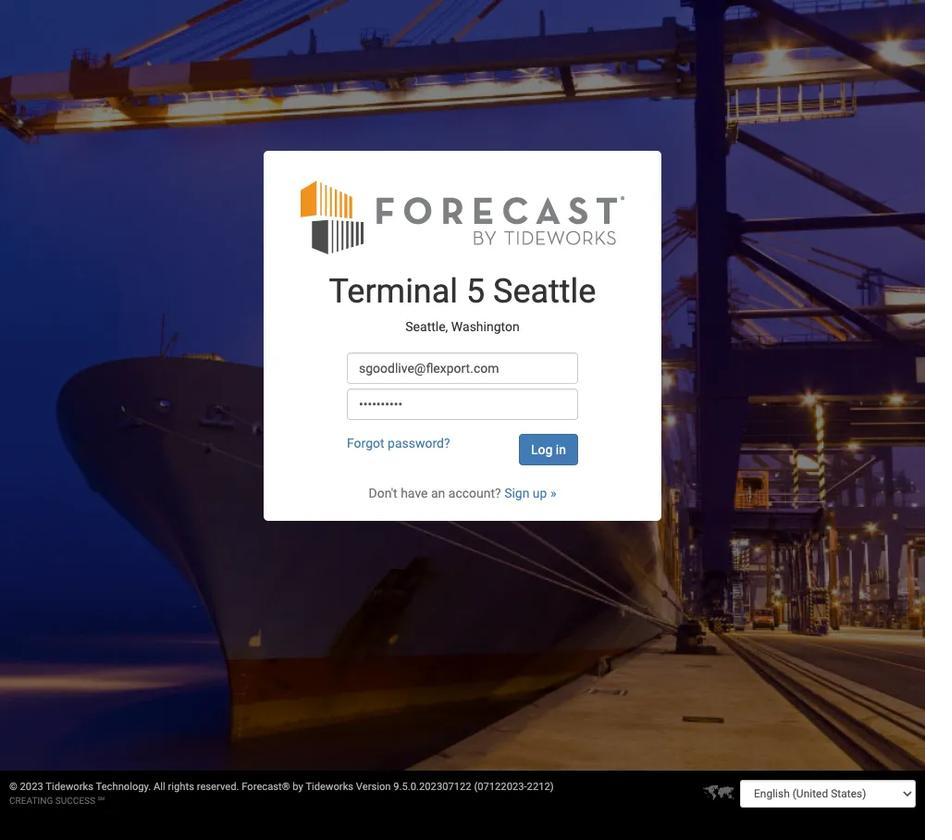 Task type: vqa. For each thing, say whether or not it's contained in the screenshot.
Us
no



Task type: locate. For each thing, give the bounding box(es) containing it.
technology.
[[96, 781, 151, 793]]

1 horizontal spatial tideworks
[[306, 781, 354, 793]]

version
[[356, 781, 391, 793]]

Password password field
[[347, 389, 578, 420]]

tideworks right the by
[[306, 781, 354, 793]]

creating
[[9, 796, 53, 806]]

2212)
[[527, 781, 554, 793]]

2 tideworks from the left
[[306, 781, 354, 793]]

in
[[556, 443, 566, 457]]

by
[[293, 781, 303, 793]]

(07122023-
[[474, 781, 527, 793]]

seattle,
[[406, 319, 448, 334]]

tideworks
[[46, 781, 93, 793], [306, 781, 354, 793]]

an
[[431, 486, 445, 501]]

reserved.
[[197, 781, 239, 793]]

password?
[[388, 436, 450, 451]]

5
[[466, 272, 485, 311]]

0 horizontal spatial tideworks
[[46, 781, 93, 793]]

℠
[[98, 796, 105, 806]]

tideworks up success
[[46, 781, 93, 793]]

don't have an account? sign up »
[[369, 486, 557, 501]]

washington
[[452, 319, 520, 334]]

sign
[[505, 486, 530, 501]]



Task type: describe. For each thing, give the bounding box(es) containing it.
forgot password? log in
[[347, 436, 566, 457]]

forgot password? link
[[347, 436, 450, 451]]

forecast® by tideworks image
[[301, 179, 625, 256]]

© 2023 tideworks technology. all rights reserved. forecast® by tideworks version 9.5.0.202307122 (07122023-2212) creating success ℠
[[9, 781, 554, 806]]

have
[[401, 486, 428, 501]]

Email or username text field
[[347, 353, 578, 384]]

»
[[551, 486, 557, 501]]

sign up » link
[[505, 486, 557, 501]]

log
[[531, 443, 553, 457]]

forecast®
[[242, 781, 290, 793]]

terminal
[[329, 272, 458, 311]]

account?
[[449, 486, 501, 501]]

log in button
[[519, 434, 578, 466]]

2023
[[20, 781, 43, 793]]

terminal 5 seattle seattle, washington
[[329, 272, 596, 334]]

©
[[9, 781, 17, 793]]

success
[[55, 796, 95, 806]]

seattle
[[493, 272, 596, 311]]

don't
[[369, 486, 398, 501]]

9.5.0.202307122
[[394, 781, 472, 793]]

rights
[[168, 781, 194, 793]]

up
[[533, 486, 547, 501]]

1 tideworks from the left
[[46, 781, 93, 793]]

forgot
[[347, 436, 385, 451]]

all
[[154, 781, 165, 793]]



